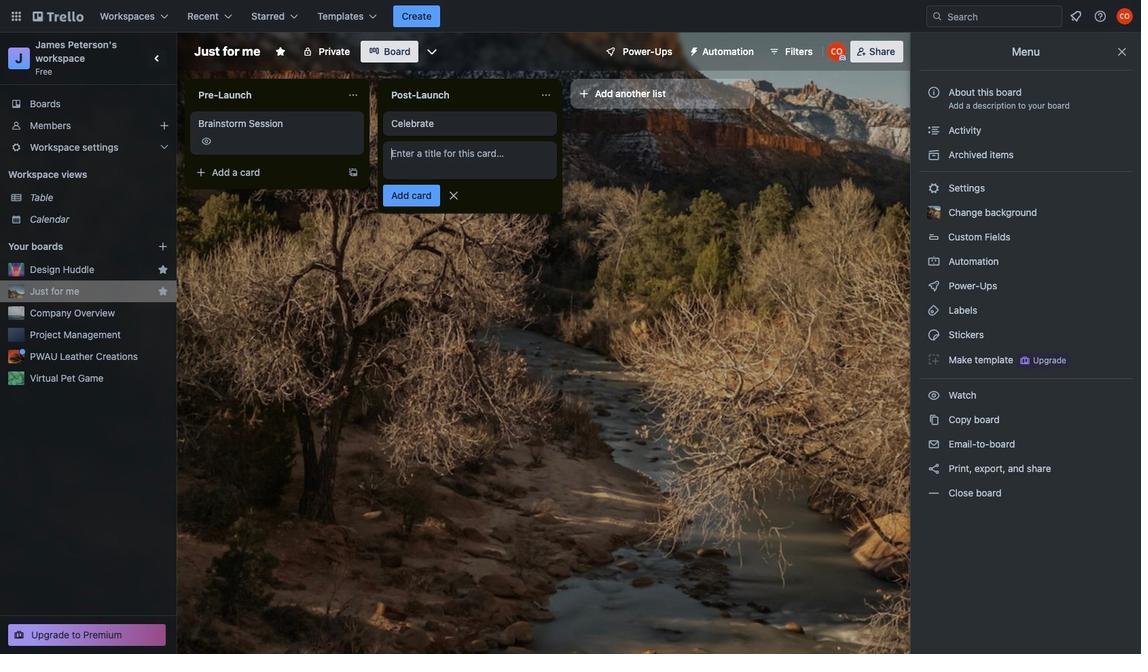 Task type: vqa. For each thing, say whether or not it's contained in the screenshot.
Enter a title for this card… 'text field'
yes



Task type: locate. For each thing, give the bounding box(es) containing it.
0 notifications image
[[1068, 8, 1084, 24]]

christina overa (christinaovera) image
[[1117, 8, 1133, 24], [827, 42, 846, 61]]

1 vertical spatial starred icon image
[[158, 286, 168, 297]]

0 vertical spatial christina overa (christinaovera) image
[[1117, 8, 1133, 24]]

primary element
[[0, 0, 1141, 33]]

5 sm image from the top
[[927, 353, 941, 366]]

sm image
[[927, 124, 941, 137], [927, 148, 941, 162], [927, 181, 941, 195], [927, 328, 941, 342], [927, 353, 941, 366], [927, 389, 941, 402], [927, 413, 941, 427], [927, 437, 941, 451], [927, 462, 941, 475]]

9 sm image from the top
[[927, 462, 941, 475]]

1 horizontal spatial christina overa (christinaovera) image
[[1117, 8, 1133, 24]]

cancel image
[[447, 189, 460, 202]]

search image
[[932, 11, 943, 22]]

Search field
[[943, 7, 1062, 26]]

None text field
[[383, 84, 535, 106]]

starred icon image
[[158, 264, 168, 275], [158, 286, 168, 297]]

customize views image
[[425, 45, 439, 58]]

0 vertical spatial starred icon image
[[158, 264, 168, 275]]

None text field
[[190, 84, 342, 106]]

sm image
[[683, 41, 702, 60], [927, 255, 941, 268], [927, 279, 941, 293], [927, 304, 941, 317], [927, 486, 941, 500]]

1 vertical spatial christina overa (christinaovera) image
[[827, 42, 846, 61]]



Task type: describe. For each thing, give the bounding box(es) containing it.
Enter a title for this card… text field
[[383, 141, 557, 179]]

3 sm image from the top
[[927, 181, 941, 195]]

6 sm image from the top
[[927, 389, 941, 402]]

open information menu image
[[1094, 10, 1107, 23]]

2 sm image from the top
[[927, 148, 941, 162]]

1 sm image from the top
[[927, 124, 941, 137]]

8 sm image from the top
[[927, 437, 941, 451]]

add board image
[[158, 241, 168, 252]]

1 starred icon image from the top
[[158, 264, 168, 275]]

workspace navigation collapse icon image
[[148, 49, 167, 68]]

this member is an admin of this board. image
[[839, 55, 846, 61]]

your boards with 6 items element
[[8, 238, 137, 255]]

2 starred icon image from the top
[[158, 286, 168, 297]]

7 sm image from the top
[[927, 413, 941, 427]]

0 horizontal spatial christina overa (christinaovera) image
[[827, 42, 846, 61]]

Board name text field
[[187, 41, 267, 62]]

create from template… image
[[348, 167, 359, 178]]

back to home image
[[33, 5, 84, 27]]

star or unstar board image
[[275, 46, 286, 57]]

4 sm image from the top
[[927, 328, 941, 342]]



